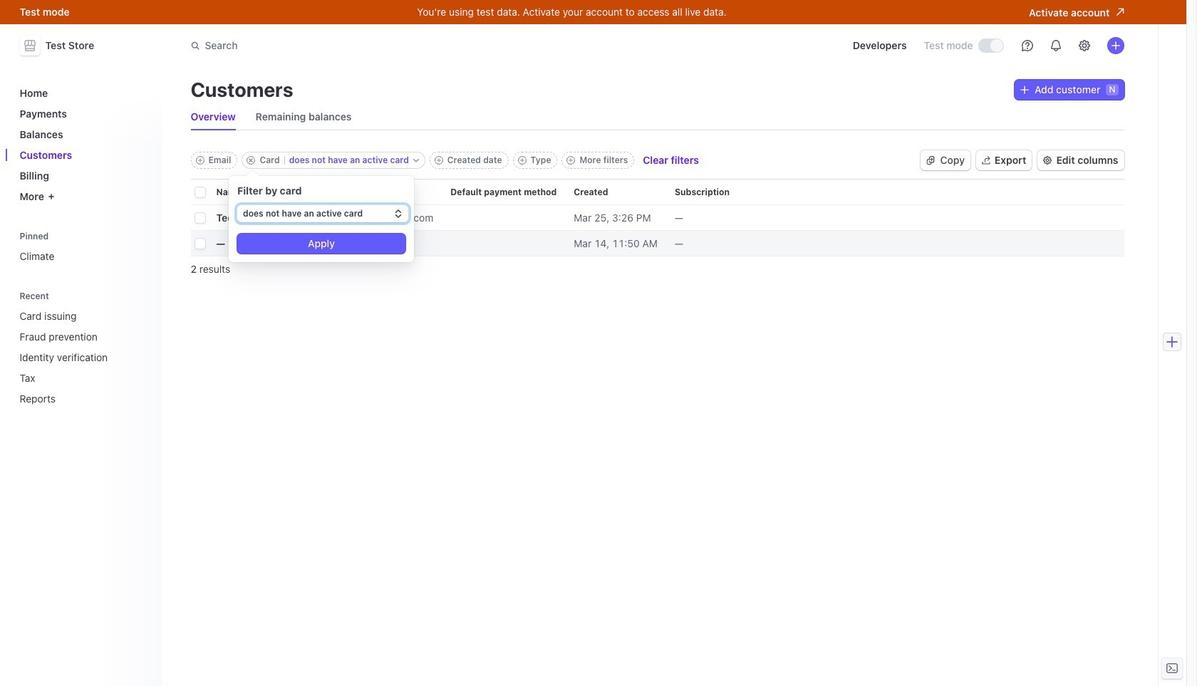 Task type: vqa. For each thing, say whether or not it's contained in the screenshot.
Select item option to the top
yes



Task type: locate. For each thing, give the bounding box(es) containing it.
0 vertical spatial svg image
[[1021, 86, 1029, 94]]

remove card image
[[247, 156, 255, 165]]

svg image
[[1021, 86, 1029, 94], [927, 156, 935, 165]]

core navigation links element
[[14, 81, 154, 208]]

Select All checkbox
[[195, 188, 205, 198]]

notifications image
[[1050, 40, 1062, 51]]

1 vertical spatial select item checkbox
[[195, 239, 205, 249]]

tab list
[[191, 104, 1125, 130]]

clear history image
[[139, 292, 148, 300]]

2 recent element from the top
[[14, 304, 154, 411]]

0 vertical spatial select item checkbox
[[195, 213, 205, 223]]

1 recent element from the top
[[14, 286, 154, 411]]

recent element
[[14, 286, 154, 411], [14, 304, 154, 411]]

toolbar
[[191, 152, 699, 169]]

0 horizontal spatial svg image
[[927, 156, 935, 165]]

add more filters image
[[567, 156, 576, 165]]

1 horizontal spatial svg image
[[1021, 86, 1029, 94]]

Select item checkbox
[[195, 213, 205, 223], [195, 239, 205, 249]]

help image
[[1022, 40, 1033, 51]]

add created date image
[[435, 156, 443, 165]]

2 select item checkbox from the top
[[195, 239, 205, 249]]

None search field
[[182, 32, 584, 59]]



Task type: describe. For each thing, give the bounding box(es) containing it.
edit pins image
[[139, 232, 148, 241]]

pinned element
[[14, 226, 154, 268]]

1 select item checkbox from the top
[[195, 213, 205, 223]]

1 vertical spatial svg image
[[927, 156, 935, 165]]

add email image
[[196, 156, 204, 165]]

Search text field
[[182, 32, 584, 59]]

add type image
[[518, 156, 526, 165]]

settings image
[[1079, 40, 1090, 51]]

Test mode checkbox
[[979, 39, 1003, 52]]

edit card image
[[413, 158, 419, 163]]



